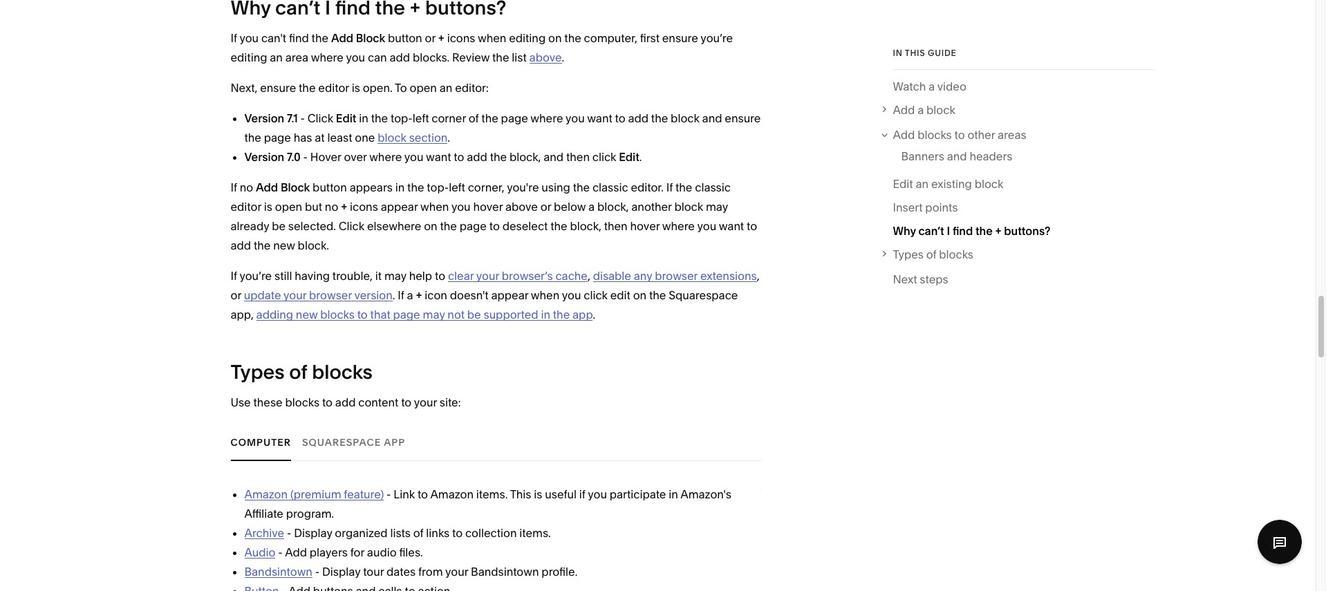 Task type: vqa. For each thing, say whether or not it's contained in the screenshot.
bottommost INDEX
no



Task type: describe. For each thing, give the bounding box(es) containing it.
add inside "link"
[[893, 103, 915, 117]]

0 vertical spatial or
[[425, 31, 436, 45]]

can
[[368, 51, 387, 65]]

list
[[512, 51, 527, 65]]

. down corner
[[448, 131, 450, 145]]

when inside icons appear when you hover above or below a block, another block may already be selected. click elsewhere on the page to deselect the block, then hover where you want to add the new block.
[[420, 200, 449, 214]]

0 vertical spatial above
[[529, 51, 562, 65]]

organized
[[335, 527, 388, 540]]

0 horizontal spatial hover
[[473, 200, 503, 214]]

- right the 7.1
[[300, 112, 305, 125]]

you're inside icons when editing on the computer, first ensure you're editing an area where you can add blocks. review the list
[[701, 31, 733, 45]]

. down disable
[[593, 308, 596, 322]]

next, ensure the editor is open. to open an editor:
[[231, 81, 489, 95]]

corner,
[[468, 181, 505, 195]]

amazon inside - link to amazon items. this is useful if you participate in amazon's affiliate program.
[[430, 488, 474, 502]]

blocks up use these blocks to add content to your site:
[[312, 361, 373, 384]]

hover
[[310, 150, 341, 164]]

or inside , or
[[231, 289, 241, 303]]

blocks down update your browser version . if a +
[[320, 308, 355, 322]]

in inside the button appears in the top-left corner, you're using the classic editor. if the classic editor is open but no
[[395, 181, 405, 195]]

1 bandsintown from the left
[[244, 565, 313, 579]]

you inside icons when editing on the computer, first ensure you're editing an area where you can add blocks. review the list
[[346, 51, 365, 65]]

add up the next, ensure the editor is open. to open an editor: at the left
[[331, 31, 353, 45]]

in right supported
[[541, 308, 550, 322]]

0 vertical spatial app
[[573, 308, 593, 322]]

types of blocks link
[[893, 245, 1155, 264]]

blocks.
[[413, 51, 450, 65]]

amazon (premium feature) link
[[244, 488, 384, 502]]

app,
[[231, 308, 254, 322]]

why
[[893, 224, 916, 238]]

an inside icons when editing on the computer, first ensure you're editing an area where you can add blocks. review the list
[[270, 51, 283, 65]]

button inside the button appears in the top-left corner, you're using the classic editor. if the classic editor is open but no
[[313, 181, 347, 195]]

1 horizontal spatial edit
[[619, 150, 640, 164]]

add a block button
[[879, 100, 1155, 120]]

if you can't find the add block button or +
[[231, 31, 445, 45]]

content
[[358, 396, 399, 410]]

clear
[[448, 269, 474, 283]]

1 vertical spatial display
[[322, 565, 361, 579]]

in inside in the top-left corner of the page where you want to add the block and ensure the page has at least one
[[359, 112, 369, 125]]

2 classic from the left
[[695, 181, 731, 195]]

computer
[[231, 436, 291, 449]]

types of blocks inside "link"
[[893, 248, 974, 261]]

left inside in the top-left corner of the page where you want to add the block and ensure the page has at least one
[[413, 112, 429, 125]]

can't
[[919, 224, 945, 238]]

this
[[905, 48, 926, 58]]

page down list
[[501, 112, 528, 125]]

update your browser version link
[[244, 289, 393, 303]]

adding
[[256, 308, 293, 322]]

why can't i find the + buttons?
[[893, 224, 1051, 238]]

add inside archive - display organized lists of links to collection items. audio - add players for audio files. bandsintown - display tour dates from your bandsintown profile.
[[285, 546, 307, 560]]

that
[[370, 308, 391, 322]]

may inside icons appear when you hover above or below a block, another block may already be selected. click elsewhere on the page to deselect the block, then hover where you want to add the new block.
[[706, 200, 728, 214]]

extensions
[[700, 269, 757, 283]]

already
[[231, 220, 269, 233]]

has
[[294, 131, 312, 145]]

bandsintown link
[[244, 565, 313, 579]]

tour
[[363, 565, 384, 579]]

if
[[579, 488, 586, 502]]

clear your browser's cache link
[[448, 269, 588, 283]]

page right that
[[393, 308, 420, 322]]

i
[[947, 224, 950, 238]]

0 vertical spatial block
[[356, 31, 385, 45]]

- down players
[[315, 565, 320, 579]]

computer,
[[584, 31, 638, 45]]

blocks inside "link"
[[939, 248, 974, 261]]

guide
[[928, 48, 957, 58]]

other
[[968, 128, 995, 142]]

amazon's
[[681, 488, 732, 502]]

squarespace app
[[302, 436, 405, 449]]

version for version 7.0 - hover over where you want to add the block, and then click edit .
[[244, 150, 284, 164]]

why can't i find the + buttons? link
[[893, 221, 1051, 245]]

1 vertical spatial be
[[467, 308, 481, 322]]

1 , from the left
[[588, 269, 590, 283]]

items. inside archive - display organized lists of links to collection items. audio - add players for audio files. bandsintown - display tour dates from your bandsintown profile.
[[520, 527, 551, 540]]

1 vertical spatial block,
[[597, 200, 629, 214]]

0 vertical spatial no
[[240, 181, 253, 195]]

no inside the button appears in the top-left corner, you're using the classic editor. if the classic editor is open but no
[[325, 200, 338, 214]]

and inside in the top-left corner of the page where you want to add the block and ensure the page has at least one
[[702, 112, 722, 125]]

if for if you can't find the add block button or +
[[231, 31, 237, 45]]

appear inside icons appear when you hover above or below a block, another block may already be selected. click elsewhere on the page to deselect the block, then hover where you want to add the new block.
[[381, 200, 418, 214]]

insert points
[[893, 201, 958, 214]]

your up the 'doesn't'
[[476, 269, 499, 283]]

banners
[[901, 149, 945, 163]]

1 amazon from the left
[[244, 488, 288, 502]]

a down help
[[407, 289, 413, 303]]

1 classic from the left
[[593, 181, 628, 195]]

version for version 7.1 - click edit
[[244, 112, 284, 125]]

computer button
[[231, 424, 291, 462]]

may for adding new blocks to that page may not be supported in the app .
[[423, 308, 445, 322]]

video
[[937, 79, 967, 93]]

browser's
[[502, 269, 553, 283]]

but
[[305, 200, 322, 214]]

1 horizontal spatial new
[[296, 308, 318, 322]]

participate
[[610, 488, 666, 502]]

0 horizontal spatial edit
[[336, 112, 356, 125]]

least
[[327, 131, 352, 145]]

of up use these blocks to add content to your site:
[[289, 361, 307, 384]]

this
[[510, 488, 531, 502]]

icon doesn't appear when you click edit on the squarespace app,
[[231, 289, 738, 322]]

block.
[[298, 239, 329, 253]]

squarespace app button
[[302, 424, 405, 462]]

first
[[640, 31, 660, 45]]

1 vertical spatial an
[[440, 81, 453, 95]]

items. inside - link to amazon items. this is useful if you participate in amazon's affiliate program.
[[476, 488, 508, 502]]

to inside "dropdown button"
[[955, 128, 965, 142]]

block inside "link"
[[927, 103, 956, 117]]

banners and headers link
[[901, 147, 1013, 170]]

7.0
[[287, 150, 301, 164]]

+ right but
[[341, 200, 347, 214]]

in the top-left corner of the page where you want to add the block and ensure the page has at least one
[[244, 112, 761, 145]]

then inside icons appear when you hover above or below a block, another block may already be selected. click elsewhere on the page to deselect the block, then hover where you want to add the new block.
[[604, 220, 628, 233]]

top- inside the button appears in the top-left corner, you're using the classic editor. if the classic editor is open but no
[[427, 181, 449, 195]]

0 horizontal spatial click
[[308, 112, 333, 125]]

from
[[418, 565, 443, 579]]

+ left buttons?
[[996, 224, 1002, 238]]

dates
[[387, 565, 416, 579]]

one
[[355, 131, 375, 145]]

0 vertical spatial block,
[[510, 150, 541, 164]]

is inside the button appears in the top-left corner, you're using the classic editor. if the classic editor is open but no
[[264, 200, 272, 214]]

is inside - link to amazon items. this is useful if you participate in amazon's affiliate program.
[[534, 488, 543, 502]]

add inside icons appear when you hover above or below a block, another block may already be selected. click elsewhere on the page to deselect the block, then hover where you want to add the new block.
[[231, 239, 251, 253]]

open inside the button appears in the top-left corner, you're using the classic editor. if the classic editor is open but no
[[275, 200, 302, 214]]

1 vertical spatial ensure
[[260, 81, 296, 95]]

icons for elsewhere
[[350, 200, 378, 214]]

existing
[[931, 177, 972, 191]]

0 vertical spatial editing
[[509, 31, 546, 45]]

watch a video link
[[893, 77, 967, 100]]

over
[[344, 150, 367, 164]]

0 vertical spatial browser
[[655, 269, 698, 283]]

section
[[409, 131, 448, 145]]

can't
[[261, 31, 286, 45]]

block section link
[[378, 131, 448, 145]]

, or
[[231, 269, 760, 303]]

to inside in the top-left corner of the page where you want to add the block and ensure the page has at least one
[[615, 112, 626, 125]]

next steps link
[[893, 270, 949, 294]]

areas
[[998, 128, 1027, 142]]

points
[[926, 201, 958, 214]]

1 horizontal spatial hover
[[630, 220, 660, 233]]

1 vertical spatial you're
[[240, 269, 272, 283]]

page inside icons appear when you hover above or below a block, another block may already be selected. click elsewhere on the page to deselect the block, then hover where you want to add the new block.
[[460, 220, 487, 233]]

next,
[[231, 81, 257, 95]]

lists
[[390, 527, 411, 540]]

review
[[452, 51, 490, 65]]

want inside in the top-left corner of the page where you want to add the block and ensure the page has at least one
[[587, 112, 612, 125]]

2 vertical spatial block,
[[570, 220, 602, 233]]

edit an existing block
[[893, 177, 1004, 191]]

0 horizontal spatial block
[[281, 181, 310, 195]]

0 horizontal spatial and
[[544, 150, 564, 164]]

when inside icon doesn't appear when you click edit on the squarespace app,
[[531, 289, 560, 303]]

of inside archive - display organized lists of links to collection items. audio - add players for audio files. bandsintown - display tour dates from your bandsintown profile.
[[413, 527, 424, 540]]

using
[[542, 181, 570, 195]]

0 vertical spatial display
[[294, 527, 332, 540]]

1 horizontal spatial button
[[388, 31, 422, 45]]

add inside icons when editing on the computer, first ensure you're editing an area where you can add blocks. review the list
[[390, 51, 410, 65]]

- right archive
[[287, 527, 291, 540]]

archive
[[244, 527, 284, 540]]

editor inside the button appears in the top-left corner, you're using the classic editor. if the classic editor is open but no
[[231, 200, 261, 214]]

if right version
[[398, 289, 404, 303]]

if you're still having trouble, it may help to clear your browser's cache , disable any browser extensions
[[231, 269, 757, 283]]

add blocks to other areas button
[[878, 125, 1155, 145]]

0 horizontal spatial types
[[231, 361, 285, 384]]

0 vertical spatial then
[[566, 150, 590, 164]]

left inside the button appears in the top-left corner, you're using the classic editor. if the classic editor is open but no
[[449, 181, 465, 195]]

(premium
[[290, 488, 341, 502]]

an inside 'edit an existing block' link
[[916, 177, 929, 191]]

program.
[[286, 507, 334, 521]]

0 horizontal spatial want
[[426, 150, 451, 164]]

links
[[426, 527, 450, 540]]

these
[[253, 396, 283, 410]]

click inside icon doesn't appear when you click edit on the squarespace app,
[[584, 289, 608, 303]]

- up bandsintown link
[[278, 546, 283, 560]]

squarespace inside icon doesn't appear when you click edit on the squarespace app,
[[669, 289, 738, 303]]

doesn't
[[450, 289, 489, 303]]

blocks inside "dropdown button"
[[918, 128, 952, 142]]

it
[[375, 269, 382, 283]]

to inside archive - display organized lists of links to collection items. audio - add players for audio files. bandsintown - display tour dates from your bandsintown profile.
[[452, 527, 463, 540]]

types of blocks button
[[879, 245, 1155, 264]]

collection
[[465, 527, 517, 540]]

0 horizontal spatial browser
[[309, 289, 352, 303]]



Task type: locate. For each thing, give the bounding box(es) containing it.
2 vertical spatial is
[[534, 488, 543, 502]]

click
[[308, 112, 333, 125], [339, 220, 365, 233]]

no
[[240, 181, 253, 195], [325, 200, 338, 214]]

disable
[[593, 269, 631, 283]]

amazon
[[244, 488, 288, 502], [430, 488, 474, 502]]

bandsintown
[[244, 565, 313, 579], [471, 565, 539, 579]]

is left open.
[[352, 81, 360, 95]]

2 vertical spatial when
[[531, 289, 560, 303]]

1 horizontal spatial app
[[573, 308, 593, 322]]

above link
[[529, 51, 562, 65]]

1 horizontal spatial block
[[356, 31, 385, 45]]

next steps
[[893, 273, 949, 287]]

be right not
[[467, 308, 481, 322]]

page down the 7.1
[[264, 131, 291, 145]]

steps
[[920, 273, 949, 287]]

version
[[244, 112, 284, 125], [244, 150, 284, 164]]

still
[[275, 269, 292, 283]]

- left link
[[387, 488, 391, 502]]

icons when editing on the computer, first ensure you're editing an area where you can add blocks. review the list
[[231, 31, 733, 65]]

audio
[[244, 546, 276, 560]]

a inside icons appear when you hover above or below a block, another block may already be selected. click elsewhere on the page to deselect the block, then hover where you want to add the new block.
[[589, 200, 595, 214]]

0 vertical spatial open
[[410, 81, 437, 95]]

1 horizontal spatial top-
[[427, 181, 449, 195]]

1 horizontal spatial find
[[953, 224, 973, 238]]

edit
[[336, 112, 356, 125], [619, 150, 640, 164], [893, 177, 913, 191]]

. up editor.
[[640, 150, 642, 164]]

1 vertical spatial then
[[604, 220, 628, 233]]

1 vertical spatial appear
[[491, 289, 529, 303]]

0 horizontal spatial button
[[313, 181, 347, 195]]

1 vertical spatial hover
[[630, 220, 660, 233]]

area
[[285, 51, 309, 65]]

when up review
[[478, 31, 506, 45]]

new
[[273, 239, 295, 253], [296, 308, 318, 322]]

where inside icons when editing on the computer, first ensure you're editing an area where you can add blocks. review the list
[[311, 51, 344, 65]]

add inside "dropdown button"
[[893, 128, 915, 142]]

1 horizontal spatial types of blocks
[[893, 248, 974, 261]]

disable any browser extensions link
[[593, 269, 757, 283]]

above inside icons appear when you hover above or below a block, another block may already be selected. click elsewhere on the page to deselect the block, then hover where you want to add the new block.
[[506, 200, 538, 214]]

-
[[300, 112, 305, 125], [303, 150, 308, 164], [387, 488, 391, 502], [287, 527, 291, 540], [278, 546, 283, 560], [315, 565, 320, 579]]

edit an existing block link
[[893, 174, 1004, 198]]

browser right any
[[655, 269, 698, 283]]

be inside icons appear when you hover above or below a block, another block may already be selected. click elsewhere on the page to deselect the block, then hover where you want to add the new block.
[[272, 220, 286, 233]]

ensure inside icons when editing on the computer, first ensure you're editing an area where you can add blocks. review the list
[[662, 31, 698, 45]]

editing up list
[[509, 31, 546, 45]]

add inside in the top-left corner of the page where you want to add the block and ensure the page has at least one
[[628, 112, 649, 125]]

1 horizontal spatial icons
[[447, 31, 475, 45]]

0 horizontal spatial ,
[[588, 269, 590, 283]]

click inside icons appear when you hover above or below a block, another block may already be selected. click elsewhere on the page to deselect the block, then hover where you want to add the new block.
[[339, 220, 365, 233]]

- inside - link to amazon items. this is useful if you participate in amazon's affiliate program.
[[387, 488, 391, 502]]

if inside the button appears in the top-left corner, you're using the classic editor. if the classic editor is open but no
[[666, 181, 673, 195]]

1 vertical spatial app
[[384, 436, 405, 449]]

icons down appears in the left of the page
[[350, 200, 378, 214]]

0 vertical spatial left
[[413, 112, 429, 125]]

+ up blocks. on the left top of page
[[438, 31, 445, 45]]

edit up "least"
[[336, 112, 356, 125]]

1 horizontal spatial ensure
[[662, 31, 698, 45]]

2 horizontal spatial may
[[706, 200, 728, 214]]

banners and headers
[[901, 149, 1013, 163]]

1 vertical spatial find
[[953, 224, 973, 238]]

or down using
[[541, 200, 551, 214]]

amazon up affiliate
[[244, 488, 288, 502]]

. up adding new blocks to that page may not be supported in the app link
[[393, 289, 395, 303]]

edit up insert
[[893, 177, 913, 191]]

1 vertical spatial types
[[231, 361, 285, 384]]

block, left another
[[597, 200, 629, 214]]

tab list containing computer
[[231, 424, 761, 462]]

if up "already"
[[231, 181, 237, 195]]

page down the button appears in the top-left corner, you're using the classic editor. if the classic editor is open but no
[[460, 220, 487, 233]]

you inside icon doesn't appear when you click edit on the squarespace app,
[[562, 289, 581, 303]]

1 vertical spatial is
[[264, 200, 272, 214]]

appear inside icon doesn't appear when you click edit on the squarespace app,
[[491, 289, 529, 303]]

blocks up banners
[[918, 128, 952, 142]]

top- down version 7.0 - hover over where you want to add the block, and then click edit .
[[427, 181, 449, 195]]

0 horizontal spatial be
[[272, 220, 286, 233]]

above
[[529, 51, 562, 65], [506, 200, 538, 214]]

above .
[[529, 51, 564, 65]]

where down one
[[369, 150, 402, 164]]

a left the video
[[929, 79, 935, 93]]

you're
[[701, 31, 733, 45], [240, 269, 272, 283]]

1 vertical spatial edit
[[619, 150, 640, 164]]

is down if no add block
[[264, 200, 272, 214]]

your down still
[[284, 289, 307, 303]]

1 vertical spatial types of blocks
[[231, 361, 373, 384]]

, inside , or
[[757, 269, 760, 283]]

may for if you're still having trouble, it may help to clear your browser's cache , disable any browser extensions
[[384, 269, 407, 283]]

edit
[[610, 289, 631, 303]]

appears
[[350, 181, 393, 195]]

audio link
[[244, 546, 276, 560]]

corner
[[432, 112, 466, 125]]

or
[[425, 31, 436, 45], [541, 200, 551, 214], [231, 289, 241, 303]]

left up block section .
[[413, 112, 429, 125]]

1 horizontal spatial or
[[425, 31, 436, 45]]

where down the if you can't find the add block button or +
[[311, 51, 344, 65]]

1 horizontal spatial may
[[423, 308, 445, 322]]

on inside icons when editing on the computer, first ensure you're editing an area where you can add blocks. review the list
[[548, 31, 562, 45]]

2 horizontal spatial edit
[[893, 177, 913, 191]]

browser down the having
[[309, 289, 352, 303]]

on inside icon doesn't appear when you click edit on the squarespace app,
[[633, 289, 647, 303]]

1 horizontal spatial bandsintown
[[471, 565, 539, 579]]

items.
[[476, 488, 508, 502], [520, 527, 551, 540]]

the inside icon doesn't appear when you click edit on the squarespace app,
[[649, 289, 666, 303]]

new inside icons appear when you hover above or below a block, another block may already be selected. click elsewhere on the page to deselect the block, then hover where you want to add the new block.
[[273, 239, 295, 253]]

0 vertical spatial click
[[593, 150, 616, 164]]

editor.
[[631, 181, 664, 195]]

open left but
[[275, 200, 302, 214]]

of inside "link"
[[927, 248, 937, 261]]

click right selected. at the left of the page
[[339, 220, 365, 233]]

0 vertical spatial editor
[[318, 81, 349, 95]]

in right appears in the left of the page
[[395, 181, 405, 195]]

icons appear when you hover above or below a block, another block may already be selected. click elsewhere on the page to deselect the block, then hover where you want to add the new block.
[[231, 200, 757, 253]]

items. down the this
[[520, 527, 551, 540]]

of down "can't"
[[927, 248, 937, 261]]

app down cache
[[573, 308, 593, 322]]

1 horizontal spatial browser
[[655, 269, 698, 283]]

2 vertical spatial on
[[633, 289, 647, 303]]

1 vertical spatial items.
[[520, 527, 551, 540]]

0 horizontal spatial when
[[420, 200, 449, 214]]

you
[[240, 31, 259, 45], [346, 51, 365, 65], [566, 112, 585, 125], [404, 150, 424, 164], [452, 200, 471, 214], [697, 220, 717, 233], [562, 289, 581, 303], [588, 488, 607, 502]]

1 vertical spatial browser
[[309, 289, 352, 303]]

your right from
[[445, 565, 468, 579]]

a inside "link"
[[918, 103, 924, 117]]

display
[[294, 527, 332, 540], [322, 565, 361, 579]]

icons for review
[[447, 31, 475, 45]]

0 vertical spatial types of blocks
[[893, 248, 974, 261]]

left
[[413, 112, 429, 125], [449, 181, 465, 195]]

bandsintown down collection
[[471, 565, 539, 579]]

1 horizontal spatial you're
[[701, 31, 733, 45]]

2 horizontal spatial an
[[916, 177, 929, 191]]

1 vertical spatial open
[[275, 200, 302, 214]]

watch
[[893, 79, 926, 93]]

7.1
[[287, 112, 298, 125]]

you inside - link to amazon items. this is useful if you participate in amazon's affiliate program.
[[588, 488, 607, 502]]

0 horizontal spatial new
[[273, 239, 295, 253]]

0 horizontal spatial classic
[[593, 181, 628, 195]]

your inside archive - display organized lists of links to collection items. audio - add players for audio files. bandsintown - display tour dates from your bandsintown profile.
[[445, 565, 468, 579]]

0 vertical spatial version
[[244, 112, 284, 125]]

at
[[315, 131, 325, 145]]

2 vertical spatial edit
[[893, 177, 913, 191]]

if
[[231, 31, 237, 45], [231, 181, 237, 195], [666, 181, 673, 195], [231, 269, 237, 283], [398, 289, 404, 303]]

icons
[[447, 31, 475, 45], [350, 200, 378, 214]]

in inside - link to amazon items. this is useful if you participate in amazon's affiliate program.
[[669, 488, 678, 502]]

0 vertical spatial want
[[587, 112, 612, 125]]

archive - display organized lists of links to collection items. audio - add players for audio files. bandsintown - display tour dates from your bandsintown profile.
[[244, 527, 578, 579]]

supported
[[484, 308, 538, 322]]

display down program.
[[294, 527, 332, 540]]

2 vertical spatial may
[[423, 308, 445, 322]]

you inside in the top-left corner of the page where you want to add the block and ensure the page has at least one
[[566, 112, 585, 125]]

squarespace inside button
[[302, 436, 381, 449]]

1 vertical spatial left
[[449, 181, 465, 195]]

and inside 'banners and headers' 'link'
[[947, 149, 967, 163]]

add up "already"
[[256, 181, 278, 195]]

add up banners
[[893, 128, 915, 142]]

1 horizontal spatial left
[[449, 181, 465, 195]]

edit up editor.
[[619, 150, 640, 164]]

0 vertical spatial squarespace
[[669, 289, 738, 303]]

a down "watch a video" link
[[918, 103, 924, 117]]

0 vertical spatial items.
[[476, 488, 508, 502]]

0 horizontal spatial may
[[384, 269, 407, 283]]

where
[[311, 51, 344, 65], [531, 112, 563, 125], [369, 150, 402, 164], [662, 220, 695, 233]]

0 horizontal spatial then
[[566, 150, 590, 164]]

2 horizontal spatial on
[[633, 289, 647, 303]]

the
[[312, 31, 329, 45], [565, 31, 581, 45], [492, 51, 509, 65], [299, 81, 316, 95], [371, 112, 388, 125], [482, 112, 498, 125], [651, 112, 668, 125], [244, 131, 261, 145], [490, 150, 507, 164], [407, 181, 424, 195], [573, 181, 590, 195], [676, 181, 693, 195], [440, 220, 457, 233], [551, 220, 567, 233], [976, 224, 993, 238], [254, 239, 271, 253], [649, 289, 666, 303], [553, 308, 570, 322]]

1 horizontal spatial ,
[[757, 269, 760, 283]]

in left amazon's
[[669, 488, 678, 502]]

editing
[[509, 31, 546, 45], [231, 51, 267, 65]]

and
[[702, 112, 722, 125], [947, 149, 967, 163], [544, 150, 564, 164]]

editor up "already"
[[231, 200, 261, 214]]

appear up "elsewhere"
[[381, 200, 418, 214]]

block, up you're
[[510, 150, 541, 164]]

add
[[390, 51, 410, 65], [628, 112, 649, 125], [467, 150, 487, 164], [231, 239, 251, 253], [335, 396, 356, 410]]

for
[[350, 546, 364, 560]]

hover down another
[[630, 220, 660, 233]]

1 vertical spatial squarespace
[[302, 436, 381, 449]]

icon
[[425, 289, 447, 303]]

when up "elsewhere"
[[420, 200, 449, 214]]

.
[[562, 51, 564, 65], [448, 131, 450, 145], [640, 150, 642, 164], [393, 289, 395, 303], [593, 308, 596, 322]]

where inside in the top-left corner of the page where you want to add the block and ensure the page has at least one
[[531, 112, 563, 125]]

if no add block
[[231, 181, 310, 195]]

if for if you're still having trouble, it may help to clear your browser's cache , disable any browser extensions
[[231, 269, 237, 283]]

no up "already"
[[240, 181, 253, 195]]

then up disable
[[604, 220, 628, 233]]

0 horizontal spatial no
[[240, 181, 253, 195]]

click
[[593, 150, 616, 164], [584, 289, 608, 303]]

version 7.1 - click edit
[[244, 112, 356, 125]]

where down another
[[662, 220, 695, 233]]

on
[[548, 31, 562, 45], [424, 220, 438, 233], [633, 289, 647, 303]]

1 horizontal spatial classic
[[695, 181, 731, 195]]

find right i
[[953, 224, 973, 238]]

+ left icon
[[416, 289, 422, 303]]

want inside icons appear when you hover above or below a block, another block may already be selected. click elsewhere on the page to deselect the block, then hover where you want to add the new block.
[[719, 220, 744, 233]]

add blocks to other areas
[[893, 128, 1027, 142]]

selected.
[[288, 220, 336, 233]]

blocks
[[918, 128, 952, 142], [939, 248, 974, 261], [320, 308, 355, 322], [312, 361, 373, 384], [285, 396, 320, 410]]

block up but
[[281, 181, 310, 195]]

squarespace down use these blocks to add content to your site:
[[302, 436, 381, 449]]

add blocks to other areas link
[[893, 125, 1155, 145]]

- right 7.0
[[303, 150, 308, 164]]

may down icon
[[423, 308, 445, 322]]

1 vertical spatial or
[[541, 200, 551, 214]]

help
[[409, 269, 432, 283]]

version
[[354, 289, 393, 303]]

1 horizontal spatial open
[[410, 81, 437, 95]]

. right list
[[562, 51, 564, 65]]

1 horizontal spatial when
[[478, 31, 506, 45]]

version 7.0 - hover over where you want to add the block, and then click edit .
[[244, 150, 642, 164]]

no right but
[[325, 200, 338, 214]]

when inside icons when editing on the computer, first ensure you're editing an area where you can add blocks. review the list
[[478, 31, 506, 45]]

block inside icons appear when you hover above or below a block, another block may already be selected. click elsewhere on the page to deselect the block, then hover where you want to add the new block.
[[675, 200, 703, 214]]

above down you're
[[506, 200, 538, 214]]

2 vertical spatial or
[[231, 289, 241, 303]]

0 vertical spatial appear
[[381, 200, 418, 214]]

0 vertical spatial top-
[[391, 112, 413, 125]]

0 horizontal spatial bandsintown
[[244, 565, 313, 579]]

1 vertical spatial editing
[[231, 51, 267, 65]]

0 vertical spatial edit
[[336, 112, 356, 125]]

new down update your browser version link
[[296, 308, 318, 322]]

audio
[[367, 546, 397, 560]]

above right list
[[529, 51, 562, 65]]

1 version from the top
[[244, 112, 284, 125]]

when down browser's
[[531, 289, 560, 303]]

adding new blocks to that page may not be supported in the app link
[[256, 308, 593, 322]]

0 vertical spatial click
[[308, 112, 333, 125]]

if for if no add block
[[231, 181, 237, 195]]

to inside - link to amazon items. this is useful if you participate in amazon's affiliate program.
[[418, 488, 428, 502]]

classic right editor.
[[695, 181, 731, 195]]

ensure inside in the top-left corner of the page where you want to add the block and ensure the page has at least one
[[725, 112, 761, 125]]

squarespace down extensions
[[669, 289, 738, 303]]

2 amazon from the left
[[430, 488, 474, 502]]

new left block.
[[273, 239, 295, 253]]

,
[[588, 269, 590, 283], [757, 269, 760, 283]]

block inside in the top-left corner of the page where you want to add the block and ensure the page has at least one
[[671, 112, 700, 125]]

an up insert points
[[916, 177, 929, 191]]

profile.
[[542, 565, 578, 579]]

may right another
[[706, 200, 728, 214]]

2 version from the top
[[244, 150, 284, 164]]

types of blocks up these
[[231, 361, 373, 384]]

ensure
[[662, 31, 698, 45], [260, 81, 296, 95], [725, 112, 761, 125]]

1 horizontal spatial types
[[893, 248, 924, 261]]

hover
[[473, 200, 503, 214], [630, 220, 660, 233]]

types of blocks down "can't"
[[893, 248, 974, 261]]

0 horizontal spatial open
[[275, 200, 302, 214]]

app
[[573, 308, 593, 322], [384, 436, 405, 449]]

1 horizontal spatial an
[[440, 81, 453, 95]]

may right it
[[384, 269, 407, 283]]

1 horizontal spatial editor
[[318, 81, 349, 95]]

add down watch
[[893, 103, 915, 117]]

1 vertical spatial editor
[[231, 200, 261, 214]]

top-
[[391, 112, 413, 125], [427, 181, 449, 195]]

an down can't at the top of page
[[270, 51, 283, 65]]

is
[[352, 81, 360, 95], [264, 200, 272, 214], [534, 488, 543, 502]]

feature)
[[344, 488, 384, 502]]

you're
[[507, 181, 539, 195]]

amazon up links
[[430, 488, 474, 502]]

0 vertical spatial ensure
[[662, 31, 698, 45]]

2 vertical spatial an
[[916, 177, 929, 191]]

of inside in the top-left corner of the page where you want to add the block and ensure the page has at least one
[[469, 112, 479, 125]]

on up "above ."
[[548, 31, 562, 45]]

2 , from the left
[[757, 269, 760, 283]]

types down why
[[893, 248, 924, 261]]

types up these
[[231, 361, 285, 384]]

top- inside in the top-left corner of the page where you want to add the block and ensure the page has at least one
[[391, 112, 413, 125]]

app inside button
[[384, 436, 405, 449]]

0 vertical spatial you're
[[701, 31, 733, 45]]

0 horizontal spatial ensure
[[260, 81, 296, 95]]

if left can't at the top of page
[[231, 31, 237, 45]]

tab list
[[231, 424, 761, 462]]

2 bandsintown from the left
[[471, 565, 539, 579]]

an left the editor:
[[440, 81, 453, 95]]

watch a video
[[893, 79, 967, 93]]

0 vertical spatial may
[[706, 200, 728, 214]]

having
[[295, 269, 330, 283]]

icons inside icons when editing on the computer, first ensure you're editing an area where you can add blocks. review the list
[[447, 31, 475, 45]]

find for can't
[[289, 31, 309, 45]]

find for i
[[953, 224, 973, 238]]

blocks right these
[[285, 396, 320, 410]]

0 vertical spatial is
[[352, 81, 360, 95]]

open.
[[363, 81, 393, 95]]

is right the this
[[534, 488, 543, 502]]

where inside icons appear when you hover above or below a block, another block may already be selected. click elsewhere on the page to deselect the block, then hover where you want to add the new block.
[[662, 220, 695, 233]]

1 vertical spatial may
[[384, 269, 407, 283]]

or inside icons appear when you hover above or below a block, another block may already be selected. click elsewhere on the page to deselect the block, then hover where you want to add the new block.
[[541, 200, 551, 214]]

0 vertical spatial find
[[289, 31, 309, 45]]

button up blocks. on the left top of page
[[388, 31, 422, 45]]

0 vertical spatial on
[[548, 31, 562, 45]]

your left site:
[[414, 396, 437, 410]]

where down "above ."
[[531, 112, 563, 125]]

if up the app,
[[231, 269, 237, 283]]

0 horizontal spatial left
[[413, 112, 429, 125]]

0 vertical spatial be
[[272, 220, 286, 233]]

icons up review
[[447, 31, 475, 45]]

types inside "link"
[[893, 248, 924, 261]]

on inside icons appear when you hover above or below a block, another block may already be selected. click elsewhere on the page to deselect the block, then hover where you want to add the new block.
[[424, 220, 438, 233]]

be right "already"
[[272, 220, 286, 233]]

1 horizontal spatial squarespace
[[669, 289, 738, 303]]

find
[[289, 31, 309, 45], [953, 224, 973, 238]]

1 vertical spatial top-
[[427, 181, 449, 195]]

0 horizontal spatial an
[[270, 51, 283, 65]]

squarespace
[[669, 289, 738, 303], [302, 436, 381, 449]]

1 horizontal spatial and
[[702, 112, 722, 125]]

deselect
[[503, 220, 548, 233]]

buttons?
[[1004, 224, 1051, 238]]

hover down corner,
[[473, 200, 503, 214]]

icons inside icons appear when you hover above or below a block, another block may already be selected. click elsewhere on the page to deselect the block, then hover where you want to add the new block.
[[350, 200, 378, 214]]

you're right first
[[701, 31, 733, 45]]

or up the app,
[[231, 289, 241, 303]]

insert
[[893, 201, 923, 214]]



